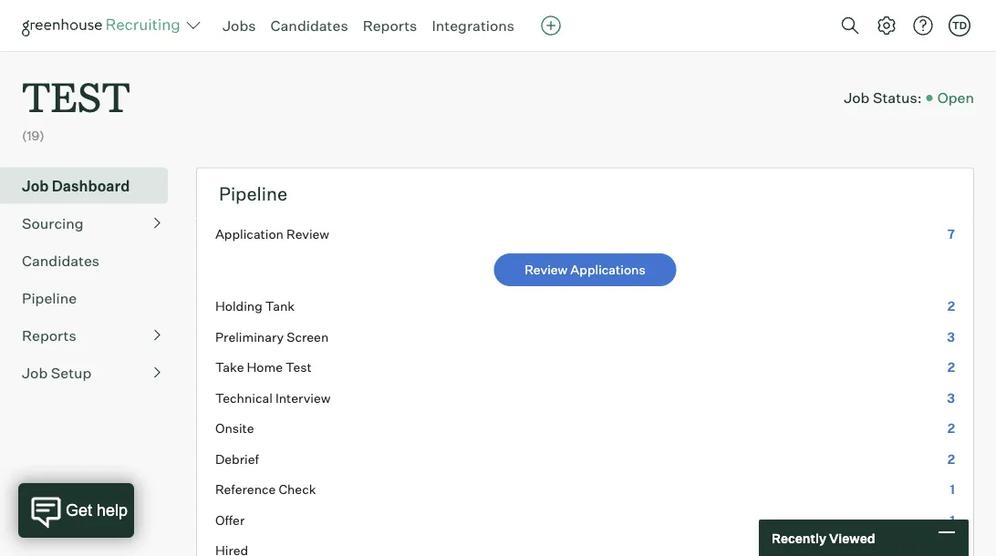 Task type: describe. For each thing, give the bounding box(es) containing it.
3 for technical interview
[[947, 390, 955, 406]]

td button
[[945, 11, 974, 40]]

onsite
[[215, 421, 254, 437]]

jobs link
[[223, 16, 256, 35]]

screen
[[287, 329, 329, 345]]

test (19)
[[22, 69, 130, 144]]

job for job setup
[[22, 364, 48, 382]]

reference check
[[215, 482, 316, 498]]

1 horizontal spatial reports
[[363, 16, 417, 35]]

status:
[[873, 89, 922, 107]]

2 for debrief
[[947, 451, 955, 467]]

offer
[[215, 512, 245, 528]]

1 for reference check
[[950, 482, 955, 498]]

1 vertical spatial reports link
[[22, 324, 161, 346]]

1 horizontal spatial candidates
[[270, 16, 348, 35]]

0 horizontal spatial candidates
[[22, 251, 100, 270]]

holding
[[215, 298, 262, 314]]

review applications
[[525, 262, 645, 278]]

debrief
[[215, 451, 259, 467]]

configure image
[[876, 15, 898, 36]]

recently
[[772, 530, 826, 546]]

home
[[247, 360, 283, 376]]

recently viewed
[[772, 530, 875, 546]]

test
[[286, 360, 312, 376]]

tank
[[265, 298, 295, 314]]

reference
[[215, 482, 276, 498]]

greenhouse recruiting image
[[22, 15, 186, 36]]

job for job status:
[[844, 89, 870, 107]]

sourcing link
[[22, 212, 161, 234]]

job setup link
[[22, 362, 161, 384]]

3 for preliminary screen
[[947, 329, 955, 345]]

review applications link
[[494, 254, 676, 287]]

1 horizontal spatial reports link
[[363, 16, 417, 35]]

1 horizontal spatial candidates link
[[270, 16, 348, 35]]

pipeline link
[[22, 287, 161, 309]]

1 horizontal spatial pipeline
[[219, 182, 287, 205]]

technical interview
[[215, 390, 331, 406]]

jobs
[[223, 16, 256, 35]]

setup
[[51, 364, 92, 382]]

1 for offer
[[950, 512, 955, 528]]

integrations
[[432, 16, 515, 35]]



Task type: vqa. For each thing, say whether or not it's contained in the screenshot.
Settings Reset
no



Task type: locate. For each thing, give the bounding box(es) containing it.
pipeline up application
[[219, 182, 287, 205]]

7
[[947, 226, 955, 242]]

1 horizontal spatial review
[[525, 262, 568, 278]]

2 for onsite
[[947, 421, 955, 437]]

technical
[[215, 390, 273, 406]]

td
[[952, 19, 967, 31]]

job left status: at top right
[[844, 89, 870, 107]]

0 vertical spatial 1
[[950, 482, 955, 498]]

review left applications
[[525, 262, 568, 278]]

job inside job dashboard link
[[22, 177, 49, 195]]

0 horizontal spatial reports link
[[22, 324, 161, 346]]

td button
[[949, 15, 970, 36]]

1 vertical spatial pipeline
[[22, 289, 77, 307]]

reports
[[363, 16, 417, 35], [22, 326, 76, 344]]

0 vertical spatial reports
[[363, 16, 417, 35]]

preliminary
[[215, 329, 284, 345]]

job status:
[[844, 89, 922, 107]]

2 for take home test
[[947, 360, 955, 376]]

candidates link up pipeline link
[[22, 250, 161, 272]]

1 vertical spatial job
[[22, 177, 49, 195]]

pipeline down "sourcing"
[[22, 289, 77, 307]]

job dashboard
[[22, 177, 130, 195]]

application review
[[215, 226, 329, 242]]

candidates down "sourcing"
[[22, 251, 100, 270]]

0 vertical spatial reports link
[[363, 16, 417, 35]]

take home test
[[215, 360, 312, 376]]

application
[[215, 226, 284, 242]]

1 vertical spatial 1
[[950, 512, 955, 528]]

reports link left integrations
[[363, 16, 417, 35]]

candidates right the jobs link
[[270, 16, 348, 35]]

sourcing
[[22, 214, 84, 232]]

reports left integrations
[[363, 16, 417, 35]]

1 vertical spatial 3
[[947, 390, 955, 406]]

0 vertical spatial candidates link
[[270, 16, 348, 35]]

job setup
[[22, 364, 92, 382]]

pipeline inside pipeline link
[[22, 289, 77, 307]]

applications
[[570, 262, 645, 278]]

1 vertical spatial candidates link
[[22, 250, 161, 272]]

take
[[215, 360, 244, 376]]

1 vertical spatial review
[[525, 262, 568, 278]]

holding tank
[[215, 298, 295, 314]]

review right application
[[286, 226, 329, 242]]

1 3 from the top
[[947, 329, 955, 345]]

0 horizontal spatial review
[[286, 226, 329, 242]]

job left setup
[[22, 364, 48, 382]]

test link
[[22, 51, 130, 127]]

job inside job setup 'link'
[[22, 364, 48, 382]]

reports link
[[363, 16, 417, 35], [22, 324, 161, 346]]

job dashboard link
[[22, 175, 161, 197]]

test
[[22, 69, 130, 123]]

preliminary screen
[[215, 329, 329, 345]]

4 2 from the top
[[947, 451, 955, 467]]

candidates
[[270, 16, 348, 35], [22, 251, 100, 270]]

1 1 from the top
[[950, 482, 955, 498]]

1 vertical spatial candidates
[[22, 251, 100, 270]]

viewed
[[829, 530, 875, 546]]

open
[[937, 89, 974, 107]]

0 vertical spatial review
[[286, 226, 329, 242]]

0 vertical spatial pipeline
[[219, 182, 287, 205]]

0 horizontal spatial candidates link
[[22, 250, 161, 272]]

1 2 from the top
[[947, 298, 955, 314]]

interview
[[275, 390, 331, 406]]

(19)
[[22, 128, 45, 144]]

2
[[947, 298, 955, 314], [947, 360, 955, 376], [947, 421, 955, 437], [947, 451, 955, 467]]

0 vertical spatial candidates
[[270, 16, 348, 35]]

job for job dashboard
[[22, 177, 49, 195]]

reports link down pipeline link
[[22, 324, 161, 346]]

0 vertical spatial 3
[[947, 329, 955, 345]]

2 for holding tank
[[947, 298, 955, 314]]

job up "sourcing"
[[22, 177, 49, 195]]

3 2 from the top
[[947, 421, 955, 437]]

1 vertical spatial reports
[[22, 326, 76, 344]]

2 2 from the top
[[947, 360, 955, 376]]

0 horizontal spatial reports
[[22, 326, 76, 344]]

2 vertical spatial job
[[22, 364, 48, 382]]

2 1 from the top
[[950, 512, 955, 528]]

0 horizontal spatial pipeline
[[22, 289, 77, 307]]

pipeline
[[219, 182, 287, 205], [22, 289, 77, 307]]

3
[[947, 329, 955, 345], [947, 390, 955, 406]]

check
[[279, 482, 316, 498]]

integrations link
[[432, 16, 515, 35]]

reports up the job setup
[[22, 326, 76, 344]]

job
[[844, 89, 870, 107], [22, 177, 49, 195], [22, 364, 48, 382]]

2 3 from the top
[[947, 390, 955, 406]]

candidates link right the jobs link
[[270, 16, 348, 35]]

0 vertical spatial job
[[844, 89, 870, 107]]

search image
[[839, 15, 861, 36]]

review
[[286, 226, 329, 242], [525, 262, 568, 278]]

dashboard
[[52, 177, 130, 195]]

1
[[950, 482, 955, 498], [950, 512, 955, 528]]

candidates link
[[270, 16, 348, 35], [22, 250, 161, 272]]



